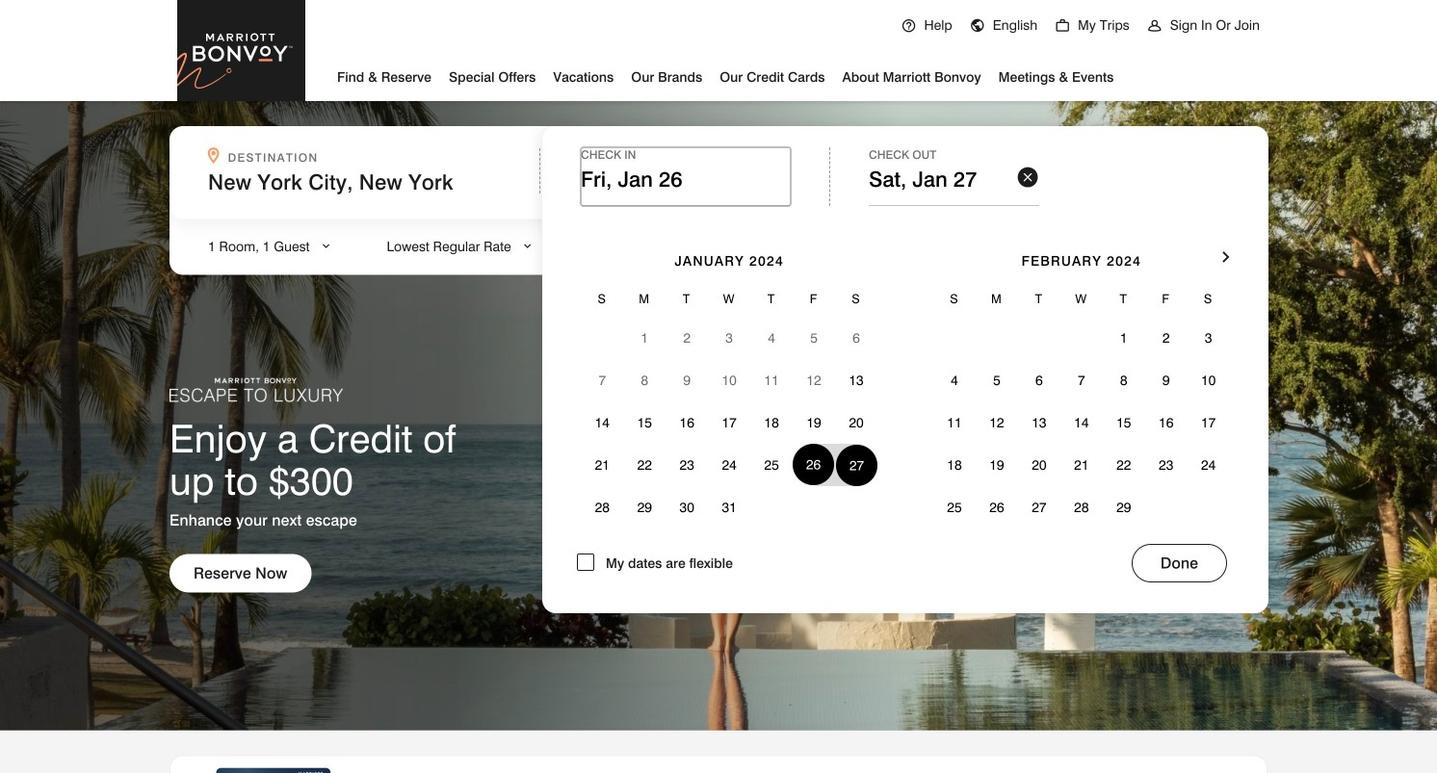Task type: describe. For each thing, give the bounding box(es) containing it.
marriott bonvoy boundless® credit card from chase image
[[194, 768, 353, 773]]

wed jan 03 2024 cell
[[708, 317, 750, 359]]

sun jan 07 2024 cell
[[581, 359, 623, 402]]

thu jan 11 2024 cell
[[750, 359, 793, 402]]

thu jan 04 2024 cell
[[750, 317, 793, 359]]

1 round image from the left
[[901, 18, 916, 34]]

round image
[[1055, 18, 1070, 34]]

1 dropdown down image from the left
[[319, 238, 333, 255]]

wed jan 10 2024 cell
[[708, 359, 750, 402]]

2 grid from the left
[[933, 225, 1230, 529]]



Task type: locate. For each thing, give the bounding box(es) containing it.
2 horizontal spatial round image
[[1147, 18, 1162, 34]]

sat jan 06 2024 cell
[[835, 317, 877, 359]]

1 horizontal spatial row group
[[933, 317, 1230, 529]]

3 round image from the left
[[1147, 18, 1162, 34]]

2 row group from the left
[[933, 317, 1230, 529]]

1 grid from the left
[[581, 225, 877, 529]]

row group for 2nd grid from left
[[933, 317, 1230, 529]]

tue jan 09 2024 cell
[[666, 359, 708, 402]]

tue jan 02 2024 cell
[[666, 317, 708, 359]]

1 horizontal spatial round image
[[970, 18, 985, 34]]

round image
[[901, 18, 916, 34], [970, 18, 985, 34], [1147, 18, 1162, 34]]

2 dropdown down image from the left
[[521, 238, 534, 255]]

fri jan 05 2024 cell
[[793, 317, 835, 359]]

0 horizontal spatial grid
[[581, 225, 877, 529]]

destination field
[[208, 170, 528, 195]]

mon jan 08 2024 cell
[[623, 359, 666, 402]]

0 horizontal spatial dropdown down image
[[319, 238, 333, 255]]

1 row group from the left
[[581, 317, 877, 529]]

row group for first grid
[[581, 317, 877, 529]]

0 horizontal spatial round image
[[901, 18, 916, 34]]

mon jan 01 2024 cell
[[623, 317, 666, 359]]

grid
[[581, 225, 877, 529], [933, 225, 1230, 529]]

0 horizontal spatial row group
[[581, 317, 877, 529]]

2 round image from the left
[[970, 18, 985, 34]]

row group
[[581, 317, 877, 529], [933, 317, 1230, 529]]

1 horizontal spatial dropdown down image
[[521, 238, 534, 255]]

Where can we take you? text field
[[208, 170, 503, 195]]

fri jan 12 2024 cell
[[793, 359, 835, 402]]

1 horizontal spatial grid
[[933, 225, 1230, 529]]

row
[[581, 280, 877, 317], [933, 280, 1230, 317], [581, 317, 877, 359], [933, 317, 1230, 359], [581, 359, 877, 402], [933, 359, 1230, 402], [581, 402, 877, 444], [933, 402, 1230, 444], [581, 444, 877, 486], [933, 444, 1230, 486], [581, 486, 877, 529], [933, 486, 1230, 529]]

None search field
[[170, 126, 1269, 614]]

dropdown down image
[[319, 238, 333, 255], [521, 238, 534, 255]]

marriott bonvoy escape to luxury logo image
[[170, 352, 343, 402]]



Task type: vqa. For each thing, say whether or not it's contained in the screenshot.
arrow right icon associated with Blantyre
no



